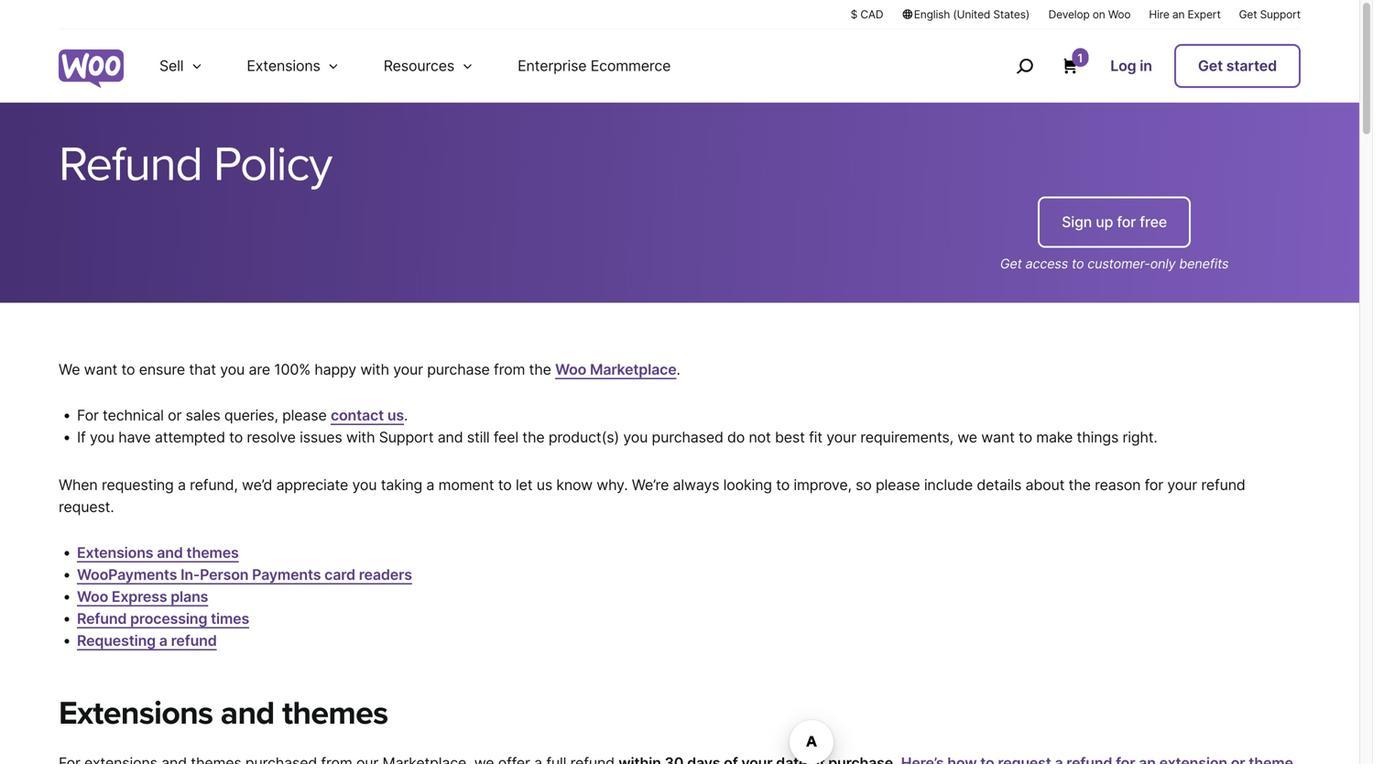 Task type: vqa. For each thing, say whether or not it's contained in the screenshot.
An
yes



Task type: describe. For each thing, give the bounding box(es) containing it.
are
[[249, 361, 270, 378]]

we want to ensure that you are 100% happy with your purchase from the woo marketplace .
[[59, 361, 681, 378]]

extensions button
[[225, 29, 362, 103]]

policy
[[213, 136, 332, 194]]

sell
[[159, 57, 184, 75]]

sign up for free link
[[1038, 196, 1191, 248]]

refund inside when requesting a refund, we'd appreciate you taking a moment to let us know why. we're always looking to improve, so please include details about the reason for your refund request.
[[1201, 476, 1246, 494]]

sell button
[[137, 29, 225, 103]]

happy
[[315, 361, 356, 378]]

get access to customer-only benefits
[[1000, 256, 1229, 272]]

resolve
[[247, 428, 296, 446]]

$ cad
[[851, 8, 884, 21]]

contact us link
[[331, 406, 404, 424]]

to right access
[[1072, 256, 1084, 272]]

get support
[[1239, 8, 1301, 21]]

still
[[467, 428, 490, 446]]

right.
[[1123, 428, 1158, 446]]

have
[[118, 428, 151, 446]]

log
[[1111, 57, 1137, 75]]

100%
[[274, 361, 311, 378]]

2 horizontal spatial a
[[426, 476, 435, 494]]

get for get support
[[1239, 8, 1257, 21]]

if
[[77, 428, 86, 446]]

plans
[[171, 588, 208, 606]]

purchase
[[427, 361, 490, 378]]

extensions for extensions
[[247, 57, 320, 75]]

refund inside "extensions and themes woopayments in-person payments card readers woo express plans refund processing times requesting a refund"
[[171, 632, 217, 650]]

best
[[775, 428, 805, 446]]

benefits
[[1179, 256, 1229, 272]]

we
[[958, 428, 978, 446]]

expert
[[1188, 8, 1221, 21]]

requesting
[[102, 476, 174, 494]]

extensions for extensions and themes woopayments in-person payments card readers woo express plans refund processing times requesting a refund
[[77, 544, 153, 562]]

appreciate
[[276, 476, 348, 494]]

enterprise ecommerce
[[518, 57, 671, 75]]

we're
[[632, 476, 669, 494]]

1
[[1078, 51, 1083, 65]]

always
[[673, 476, 719, 494]]

things
[[1077, 428, 1119, 446]]

0 vertical spatial .
[[677, 361, 681, 378]]

not
[[749, 428, 771, 446]]

extensions for extensions and themes
[[59, 694, 213, 733]]

themes for extensions and themes woopayments in-person payments card readers woo express plans refund processing times requesting a refund
[[186, 544, 239, 562]]

enterprise ecommerce link
[[496, 29, 693, 103]]

. inside for technical or sales queries, please contact us . if you have attempted to resolve issues with support and still feel the product(s) you purchased do not best fit your requirements, we want to make things right.
[[404, 406, 408, 424]]

when
[[59, 476, 98, 494]]

why.
[[597, 476, 628, 494]]

sign
[[1062, 213, 1092, 231]]

readers
[[359, 566, 412, 584]]

sign up for free
[[1062, 213, 1167, 231]]

$
[[851, 8, 858, 21]]

to right 'looking'
[[776, 476, 790, 494]]

taking
[[381, 476, 422, 494]]

from
[[494, 361, 525, 378]]

when requesting a refund, we'd appreciate you taking a moment to let us know why. we're always looking to improve, so please include details about the reason for your refund request.
[[59, 476, 1246, 516]]

support inside for technical or sales queries, please contact us . if you have attempted to resolve issues with support and still feel the product(s) you purchased do not best fit your requirements, we want to make things right.
[[379, 428, 434, 446]]

ensure
[[139, 361, 185, 378]]

search image
[[1010, 51, 1039, 81]]

hire
[[1149, 8, 1170, 21]]

develop
[[1049, 8, 1090, 21]]

request.
[[59, 498, 114, 516]]

ecommerce
[[591, 57, 671, 75]]

customer-
[[1088, 256, 1151, 272]]

get support link
[[1239, 6, 1301, 22]]

woo marketplace link
[[555, 361, 677, 378]]

make
[[1036, 428, 1073, 446]]

product(s)
[[549, 428, 619, 446]]

themes for extensions and themes
[[282, 694, 388, 733]]

woopayments in-person payments card readers link
[[77, 566, 412, 584]]

1 vertical spatial woo
[[555, 361, 587, 378]]

0 vertical spatial support
[[1260, 8, 1301, 21]]

details
[[977, 476, 1022, 494]]

1 link
[[1061, 48, 1089, 75]]

an
[[1173, 8, 1185, 21]]

refund policy
[[59, 136, 332, 194]]

get for get started
[[1198, 57, 1223, 75]]

enterprise
[[518, 57, 587, 75]]

queries,
[[224, 406, 278, 424]]

0 vertical spatial with
[[360, 361, 389, 378]]

0 vertical spatial woo
[[1108, 8, 1131, 21]]

english
[[914, 8, 950, 21]]

card
[[324, 566, 355, 584]]

for technical or sales queries, please contact us . if you have attempted to resolve issues with support and still feel the product(s) you purchased do not best fit your requirements, we want to make things right.
[[77, 406, 1158, 446]]

the inside for technical or sales queries, please contact us . if you have attempted to resolve issues with support and still feel the product(s) you purchased do not best fit your requirements, we want to make things right.
[[522, 428, 545, 446]]



Task type: locate. For each thing, give the bounding box(es) containing it.
0 vertical spatial refund
[[1201, 476, 1246, 494]]

a down refund processing times link at bottom
[[159, 632, 168, 650]]

0 horizontal spatial for
[[1117, 213, 1136, 231]]

support up started at the right of page
[[1260, 8, 1301, 21]]

requesting
[[77, 632, 156, 650]]

the right feel
[[522, 428, 545, 446]]

0 vertical spatial get
[[1239, 8, 1257, 21]]

refund,
[[190, 476, 238, 494]]

get for get access to customer-only benefits
[[1000, 256, 1022, 272]]

for
[[1117, 213, 1136, 231], [1145, 476, 1164, 494]]

for right reason
[[1145, 476, 1164, 494]]

for inside "link"
[[1117, 213, 1136, 231]]

to
[[1072, 256, 1084, 272], [121, 361, 135, 378], [229, 428, 243, 446], [1019, 428, 1033, 446], [498, 476, 512, 494], [776, 476, 790, 494]]

$ cad button
[[851, 6, 884, 22]]

extensions inside "extensions and themes woopayments in-person payments card readers woo express plans refund processing times requesting a refund"
[[77, 544, 153, 562]]

us
[[387, 406, 404, 424], [537, 476, 552, 494]]

let
[[516, 476, 533, 494]]

to left let
[[498, 476, 512, 494]]

support down contact us link
[[379, 428, 434, 446]]

with down contact
[[346, 428, 375, 446]]

cad
[[861, 8, 884, 21]]

looking
[[723, 476, 772, 494]]

you right if
[[90, 428, 114, 446]]

get left access
[[1000, 256, 1022, 272]]

your right reason
[[1168, 476, 1198, 494]]

your right 'fit'
[[827, 428, 857, 446]]

do
[[728, 428, 745, 446]]

1 vertical spatial get
[[1198, 57, 1223, 75]]

woo down woopayments
[[77, 588, 108, 606]]

in
[[1140, 57, 1152, 75]]

0 horizontal spatial your
[[393, 361, 423, 378]]

2 vertical spatial your
[[1168, 476, 1198, 494]]

want right we
[[981, 428, 1015, 446]]

support
[[1260, 8, 1301, 21], [379, 428, 434, 446]]

your inside when requesting a refund, we'd appreciate you taking a moment to let us know why. we're always looking to improve, so please include details about the reason for your refund request.
[[1168, 476, 1198, 494]]

0 horizontal spatial woo
[[77, 588, 108, 606]]

with inside for technical or sales queries, please contact us . if you have attempted to resolve issues with support and still feel the product(s) you purchased do not best fit your requirements, we want to make things right.
[[346, 428, 375, 446]]

you
[[220, 361, 245, 378], [90, 428, 114, 446], [623, 428, 648, 446], [352, 476, 377, 494]]

to down queries, in the bottom left of the page
[[229, 428, 243, 446]]

1 horizontal spatial want
[[981, 428, 1015, 446]]

1 vertical spatial your
[[827, 428, 857, 446]]

want
[[84, 361, 117, 378], [981, 428, 1015, 446]]

0 vertical spatial please
[[282, 406, 327, 424]]

1 horizontal spatial themes
[[282, 694, 388, 733]]

1 vertical spatial with
[[346, 428, 375, 446]]

purchased
[[652, 428, 724, 446]]

extensions and themes woopayments in-person payments card readers woo express plans refund processing times requesting a refund
[[77, 544, 412, 650]]

refund inside "extensions and themes woopayments in-person payments card readers woo express plans refund processing times requesting a refund"
[[77, 610, 127, 628]]

requesting a refund link
[[77, 632, 217, 650]]

want right the we on the left of page
[[84, 361, 117, 378]]

and for extensions and themes woopayments in-person payments card readers woo express plans refund processing times requesting a refund
[[157, 544, 183, 562]]

to left ensure
[[121, 361, 135, 378]]

0 horizontal spatial want
[[84, 361, 117, 378]]

resources
[[384, 57, 455, 75]]

0 vertical spatial the
[[529, 361, 551, 378]]

want inside for technical or sales queries, please contact us . if you have attempted to resolve issues with support and still feel the product(s) you purchased do not best fit your requirements, we want to make things right.
[[981, 428, 1015, 446]]

2 vertical spatial the
[[1069, 476, 1091, 494]]

get started
[[1198, 57, 1277, 75]]

0 vertical spatial want
[[84, 361, 117, 378]]

1 vertical spatial themes
[[282, 694, 388, 733]]

for right up
[[1117, 213, 1136, 231]]

sales
[[186, 406, 220, 424]]

and for extensions and themes
[[221, 694, 274, 733]]

1 vertical spatial the
[[522, 428, 545, 446]]

extensions inside button
[[247, 57, 320, 75]]

a right taking
[[426, 476, 435, 494]]

payments
[[252, 566, 321, 584]]

english (united states)
[[914, 8, 1030, 21]]

0 horizontal spatial get
[[1000, 256, 1022, 272]]

a inside "extensions and themes woopayments in-person payments card readers woo express plans refund processing times requesting a refund"
[[159, 632, 168, 650]]

contact
[[331, 406, 384, 424]]

1 horizontal spatial please
[[876, 476, 920, 494]]

get inside service navigation menu element
[[1198, 57, 1223, 75]]

us right contact
[[387, 406, 404, 424]]

2 horizontal spatial and
[[438, 428, 463, 446]]

started
[[1227, 57, 1277, 75]]

express
[[112, 588, 167, 606]]

refund
[[1201, 476, 1246, 494], [171, 632, 217, 650]]

the right about
[[1069, 476, 1091, 494]]

1 horizontal spatial .
[[677, 361, 681, 378]]

0 vertical spatial for
[[1117, 213, 1136, 231]]

please
[[282, 406, 327, 424], [876, 476, 920, 494]]

extensions and themes
[[59, 694, 388, 733]]

0 vertical spatial and
[[438, 428, 463, 446]]

with right happy
[[360, 361, 389, 378]]

a left refund, on the left bottom of the page
[[178, 476, 186, 494]]

moment
[[438, 476, 494, 494]]

1 vertical spatial for
[[1145, 476, 1164, 494]]

themes
[[186, 544, 239, 562], [282, 694, 388, 733]]

get left started at the right of page
[[1198, 57, 1223, 75]]

for inside when requesting a refund, we'd appreciate you taking a moment to let us know why. we're always looking to improve, so please include details about the reason for your refund request.
[[1145, 476, 1164, 494]]

woo inside "extensions and themes woopayments in-person payments card readers woo express plans refund processing times requesting a refund"
[[77, 588, 108, 606]]

access
[[1026, 256, 1068, 272]]

feel
[[494, 428, 519, 446]]

woo
[[1108, 8, 1131, 21], [555, 361, 587, 378], [77, 588, 108, 606]]

0 horizontal spatial please
[[282, 406, 327, 424]]

(united
[[953, 8, 991, 21]]

0 vertical spatial refund
[[59, 136, 202, 194]]

the right from
[[529, 361, 551, 378]]

requirements,
[[861, 428, 954, 446]]

log in
[[1111, 57, 1152, 75]]

you inside when requesting a refund, we'd appreciate you taking a moment to let us know why. we're always looking to improve, so please include details about the reason for your refund request.
[[352, 476, 377, 494]]

extensions
[[247, 57, 320, 75], [77, 544, 153, 562], [59, 694, 213, 733]]

and inside "extensions and themes woopayments in-person payments card readers woo express plans refund processing times requesting a refund"
[[157, 544, 183, 562]]

themes inside "extensions and themes woopayments in-person payments card readers woo express plans refund processing times requesting a refund"
[[186, 544, 239, 562]]

your inside for technical or sales queries, please contact us . if you have attempted to resolve issues with support and still feel the product(s) you purchased do not best fit your requirements, we want to make things right.
[[827, 428, 857, 446]]

0 vertical spatial us
[[387, 406, 404, 424]]

us right let
[[537, 476, 552, 494]]

we
[[59, 361, 80, 378]]

hire an expert
[[1149, 8, 1221, 21]]

1 vertical spatial .
[[404, 406, 408, 424]]

1 vertical spatial refund
[[171, 632, 217, 650]]

you left are
[[220, 361, 245, 378]]

up
[[1096, 213, 1113, 231]]

develop on woo
[[1049, 8, 1131, 21]]

please inside when requesting a refund, we'd appreciate you taking a moment to let us know why. we're always looking to improve, so please include details about the reason for your refund request.
[[876, 476, 920, 494]]

0 vertical spatial your
[[393, 361, 423, 378]]

0 horizontal spatial refund
[[171, 632, 217, 650]]

1 horizontal spatial woo
[[555, 361, 587, 378]]

person
[[200, 566, 249, 584]]

0 horizontal spatial themes
[[186, 544, 239, 562]]

1 horizontal spatial get
[[1198, 57, 1223, 75]]

1 vertical spatial extensions
[[77, 544, 153, 562]]

so
[[856, 476, 872, 494]]

refund processing times link
[[77, 610, 249, 628]]

that
[[189, 361, 216, 378]]

2 horizontal spatial woo
[[1108, 8, 1131, 21]]

or
[[168, 406, 182, 424]]

you up we're
[[623, 428, 648, 446]]

english (united states) button
[[902, 6, 1030, 22]]

. right contact
[[404, 406, 408, 424]]

please inside for technical or sales queries, please contact us . if you have attempted to resolve issues with support and still feel the product(s) you purchased do not best fit your requirements, we want to make things right.
[[282, 406, 327, 424]]

woo right from
[[555, 361, 587, 378]]

about
[[1026, 476, 1065, 494]]

us inside when requesting a refund, we'd appreciate you taking a moment to let us know why. we're always looking to improve, so please include details about the reason for your refund request.
[[537, 476, 552, 494]]

1 vertical spatial support
[[379, 428, 434, 446]]

develop on woo link
[[1049, 6, 1131, 22]]

to left 'make'
[[1019, 428, 1033, 446]]

and
[[438, 428, 463, 446], [157, 544, 183, 562], [221, 694, 274, 733]]

1 horizontal spatial us
[[537, 476, 552, 494]]

marketplace
[[590, 361, 677, 378]]

the inside when requesting a refund, we'd appreciate you taking a moment to let us know why. we're always looking to improve, so please include details about the reason for your refund request.
[[1069, 476, 1091, 494]]

woo express plans link
[[77, 588, 208, 606]]

extensions and themes link
[[77, 544, 239, 562]]

0 horizontal spatial .
[[404, 406, 408, 424]]

fit
[[809, 428, 823, 446]]

.
[[677, 361, 681, 378], [404, 406, 408, 424]]

2 vertical spatial extensions
[[59, 694, 213, 733]]

free
[[1140, 213, 1167, 231]]

us inside for technical or sales queries, please contact us . if you have attempted to resolve issues with support and still feel the product(s) you purchased do not best fit your requirements, we want to make things right.
[[387, 406, 404, 424]]

attempted
[[155, 428, 225, 446]]

hire an expert link
[[1149, 6, 1221, 22]]

1 vertical spatial us
[[537, 476, 552, 494]]

1 vertical spatial and
[[157, 544, 183, 562]]

0 vertical spatial themes
[[186, 544, 239, 562]]

woo right on
[[1108, 8, 1131, 21]]

your
[[393, 361, 423, 378], [827, 428, 857, 446], [1168, 476, 1198, 494]]

1 vertical spatial please
[[876, 476, 920, 494]]

only
[[1151, 256, 1176, 272]]

1 horizontal spatial and
[[221, 694, 274, 733]]

0 horizontal spatial us
[[387, 406, 404, 424]]

0 horizontal spatial and
[[157, 544, 183, 562]]

log in link
[[1103, 46, 1160, 86]]

1 horizontal spatial a
[[178, 476, 186, 494]]

please right so
[[876, 476, 920, 494]]

1 horizontal spatial for
[[1145, 476, 1164, 494]]

service navigation menu element
[[977, 36, 1301, 96]]

please up issues
[[282, 406, 327, 424]]

and inside for technical or sales queries, please contact us . if you have attempted to resolve issues with support and still feel the product(s) you purchased do not best fit your requirements, we want to make things right.
[[438, 428, 463, 446]]

times
[[211, 610, 249, 628]]

1 horizontal spatial your
[[827, 428, 857, 446]]

improve,
[[794, 476, 852, 494]]

2 horizontal spatial get
[[1239, 8, 1257, 21]]

2 vertical spatial woo
[[77, 588, 108, 606]]

issues
[[300, 428, 342, 446]]

1 horizontal spatial refund
[[1201, 476, 1246, 494]]

0 horizontal spatial a
[[159, 632, 168, 650]]

. up purchased
[[677, 361, 681, 378]]

2 vertical spatial get
[[1000, 256, 1022, 272]]

get started link
[[1174, 44, 1301, 88]]

woopayments
[[77, 566, 177, 584]]

you left taking
[[352, 476, 377, 494]]

2 vertical spatial and
[[221, 694, 274, 733]]

your left purchase
[[393, 361, 423, 378]]

on
[[1093, 8, 1106, 21]]

states)
[[994, 8, 1030, 21]]

2 horizontal spatial your
[[1168, 476, 1198, 494]]

we'd
[[242, 476, 272, 494]]

0 horizontal spatial support
[[379, 428, 434, 446]]

0 vertical spatial extensions
[[247, 57, 320, 75]]

get right expert
[[1239, 8, 1257, 21]]

1 vertical spatial refund
[[77, 610, 127, 628]]

1 horizontal spatial support
[[1260, 8, 1301, 21]]

resources button
[[362, 29, 496, 103]]

1 vertical spatial want
[[981, 428, 1015, 446]]



